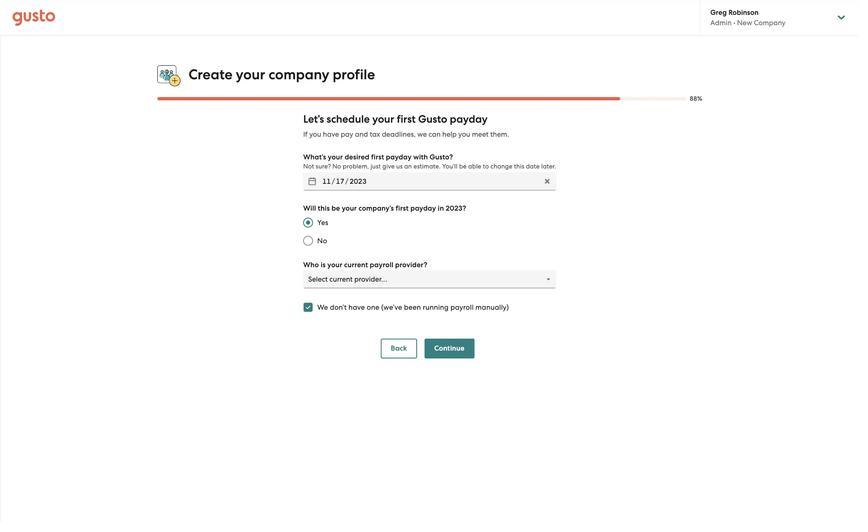 Task type: vqa. For each thing, say whether or not it's contained in the screenshot.
BEEN
yes



Task type: locate. For each thing, give the bounding box(es) containing it.
this left date
[[515, 163, 525, 170]]

1 horizontal spatial you
[[459, 130, 471, 139]]

Month (mm) field
[[322, 175, 332, 188]]

have
[[323, 130, 339, 139], [349, 304, 365, 312]]

just
[[371, 163, 381, 170]]

is
[[321, 261, 326, 270]]

0 horizontal spatial this
[[318, 204, 330, 213]]

first
[[397, 113, 416, 126], [372, 153, 385, 162], [396, 204, 409, 213]]

this inside "what's your desired first payday with gusto? not sure? no problem, just give us an estimate. you'll be able to change this date later."
[[515, 163, 525, 170]]

Year (yyyy) field
[[349, 175, 368, 188]]

1 vertical spatial have
[[349, 304, 365, 312]]

(we've
[[382, 304, 403, 312]]

1 horizontal spatial be
[[460, 163, 467, 170]]

back link
[[381, 339, 417, 359]]

payday up us
[[386, 153, 412, 162]]

0 vertical spatial be
[[460, 163, 467, 170]]

you right help
[[459, 130, 471, 139]]

be right will
[[332, 204, 340, 213]]

to
[[483, 163, 489, 170]]

problem,
[[343, 163, 369, 170]]

payday up the meet
[[450, 113, 488, 126]]

we don't have one (we've been running payroll manually)
[[318, 304, 509, 312]]

payroll
[[370, 261, 394, 270], [451, 304, 474, 312]]

have left the one
[[349, 304, 365, 312]]

create
[[189, 66, 233, 83]]

payday
[[450, 113, 488, 126], [386, 153, 412, 162], [411, 204, 437, 213]]

payroll right current
[[370, 261, 394, 270]]

let's
[[304, 113, 324, 126]]

0 horizontal spatial have
[[323, 130, 339, 139]]

if
[[304, 130, 308, 139]]

new
[[738, 19, 753, 27]]

payday inside "what's your desired first payday with gusto? not sure? no problem, just give us an estimate. you'll be able to change this date later."
[[386, 153, 412, 162]]

your
[[236, 66, 265, 83], [373, 113, 395, 126], [328, 153, 343, 162], [342, 204, 357, 213], [328, 261, 343, 270]]

been
[[404, 304, 421, 312]]

1 horizontal spatial have
[[349, 304, 365, 312]]

have left pay
[[323, 130, 339, 139]]

greg robinson admin • new company
[[711, 8, 786, 27]]

1 vertical spatial this
[[318, 204, 330, 213]]

provider?
[[396, 261, 428, 270]]

no
[[333, 163, 342, 170], [318, 237, 328, 245]]

can
[[429, 130, 441, 139]]

be inside "what's your desired first payday with gusto? not sure? no problem, just give us an estimate. you'll be able to change this date later."
[[460, 163, 467, 170]]

0 horizontal spatial be
[[332, 204, 340, 213]]

first up if you have pay and tax deadlines, we can help you meet them.
[[397, 113, 416, 126]]

first for gusto
[[397, 113, 416, 126]]

schedule
[[327, 113, 370, 126]]

first up just
[[372, 153, 385, 162]]

0 horizontal spatial you
[[310, 130, 322, 139]]

will this be your company's first payday in 2023?
[[304, 204, 467, 213]]

able
[[469, 163, 482, 170]]

home image
[[12, 9, 55, 26]]

company's
[[359, 204, 394, 213]]

don't
[[330, 304, 347, 312]]

0 horizontal spatial payroll
[[370, 261, 394, 270]]

gusto
[[419, 113, 448, 126]]

be left able
[[460, 163, 467, 170]]

1 horizontal spatial /
[[346, 177, 349, 186]]

not
[[304, 163, 314, 170]]

back
[[391, 344, 407, 353]]

robinson
[[729, 8, 759, 17]]

/ down problem,
[[346, 177, 349, 186]]

2023?
[[446, 204, 467, 213]]

1 vertical spatial payday
[[386, 153, 412, 162]]

1 horizontal spatial this
[[515, 163, 525, 170]]

1 horizontal spatial payroll
[[451, 304, 474, 312]]

this right will
[[318, 204, 330, 213]]

2 / from the left
[[346, 177, 349, 186]]

be
[[460, 163, 467, 170], [332, 204, 340, 213]]

no down "yes"
[[318, 237, 328, 245]]

0 vertical spatial first
[[397, 113, 416, 126]]

in
[[438, 204, 444, 213]]

1 vertical spatial payroll
[[451, 304, 474, 312]]

let's schedule your first gusto payday
[[304, 113, 488, 126]]

meet
[[472, 130, 489, 139]]

first for payday
[[372, 153, 385, 162]]

1 vertical spatial be
[[332, 204, 340, 213]]

what's
[[304, 153, 326, 162]]

0 vertical spatial no
[[333, 163, 342, 170]]

1 vertical spatial first
[[372, 153, 385, 162]]

greg
[[711, 8, 728, 17]]

0 vertical spatial this
[[515, 163, 525, 170]]

we
[[318, 304, 328, 312]]

first inside "what's your desired first payday with gusto? not sure? no problem, just give us an estimate. you'll be able to change this date later."
[[372, 153, 385, 162]]

you right if
[[310, 130, 322, 139]]

no inside "what's your desired first payday with gusto? not sure? no problem, just give us an estimate. you'll be able to change this date later."
[[333, 163, 342, 170]]

have for don't
[[349, 304, 365, 312]]

with
[[414, 153, 428, 162]]

/
[[332, 177, 335, 186], [346, 177, 349, 186]]

pay
[[341, 130, 354, 139]]

first right company's
[[396, 204, 409, 213]]

your up "sure?"
[[328, 153, 343, 162]]

what's your desired first payday with gusto? not sure? no problem, just give us an estimate. you'll be able to change this date later.
[[304, 153, 557, 170]]

payday left in in the right top of the page
[[411, 204, 437, 213]]

0 horizontal spatial no
[[318, 237, 328, 245]]

0 vertical spatial have
[[323, 130, 339, 139]]

have for you
[[323, 130, 339, 139]]

continue
[[435, 344, 465, 353]]

this
[[515, 163, 525, 170], [318, 204, 330, 213]]

1 horizontal spatial no
[[333, 163, 342, 170]]

payroll right running
[[451, 304, 474, 312]]

no right "sure?"
[[333, 163, 342, 170]]

you
[[310, 130, 322, 139], [459, 130, 471, 139]]

2 vertical spatial first
[[396, 204, 409, 213]]

yes
[[318, 219, 329, 227]]

0 horizontal spatial /
[[332, 177, 335, 186]]

/ left year (yyyy) field
[[332, 177, 335, 186]]

1 vertical spatial no
[[318, 237, 328, 245]]



Task type: describe. For each thing, give the bounding box(es) containing it.
88%
[[690, 95, 703, 103]]

0 vertical spatial payday
[[450, 113, 488, 126]]

gusto?
[[430, 153, 453, 162]]

your right is at left
[[328, 261, 343, 270]]

change
[[491, 163, 513, 170]]

if you have pay and tax deadlines, we can help you meet them.
[[304, 130, 510, 139]]

deadlines,
[[382, 130, 416, 139]]

We don't have one (we've been running payroll manually) checkbox
[[299, 299, 318, 317]]

2 you from the left
[[459, 130, 471, 139]]

who
[[304, 261, 319, 270]]

1 you from the left
[[310, 130, 322, 139]]

No radio
[[299, 232, 318, 250]]

your inside "what's your desired first payday with gusto? not sure? no problem, just give us an estimate. you'll be able to change this date later."
[[328, 153, 343, 162]]

an
[[405, 163, 412, 170]]

tax
[[370, 130, 381, 139]]

one
[[367, 304, 380, 312]]

date
[[527, 163, 540, 170]]

your up tax
[[373, 113, 395, 126]]

current
[[345, 261, 368, 270]]

us
[[397, 163, 403, 170]]

we
[[418, 130, 427, 139]]

2 vertical spatial payday
[[411, 204, 437, 213]]

create your company profile
[[189, 66, 376, 83]]

•
[[734, 19, 736, 27]]

running
[[423, 304, 449, 312]]

sure?
[[316, 163, 331, 170]]

later.
[[542, 163, 557, 170]]

company
[[755, 19, 786, 27]]

0 vertical spatial payroll
[[370, 261, 394, 270]]

continue button
[[425, 339, 475, 359]]

your right "create" in the top left of the page
[[236, 66, 265, 83]]

them.
[[491, 130, 510, 139]]

help
[[443, 130, 457, 139]]

admin
[[711, 19, 732, 27]]

Day (dd) field
[[335, 175, 346, 188]]

estimate.
[[414, 163, 441, 170]]

you'll
[[443, 163, 458, 170]]

Yes radio
[[299, 214, 318, 232]]

and
[[355, 130, 368, 139]]

1 / from the left
[[332, 177, 335, 186]]

profile
[[333, 66, 376, 83]]

give
[[383, 163, 395, 170]]

company
[[269, 66, 330, 83]]

who is your current payroll provider?
[[304, 261, 428, 270]]

manually)
[[476, 304, 509, 312]]

your left company's
[[342, 204, 357, 213]]

desired
[[345, 153, 370, 162]]

will
[[304, 204, 316, 213]]



